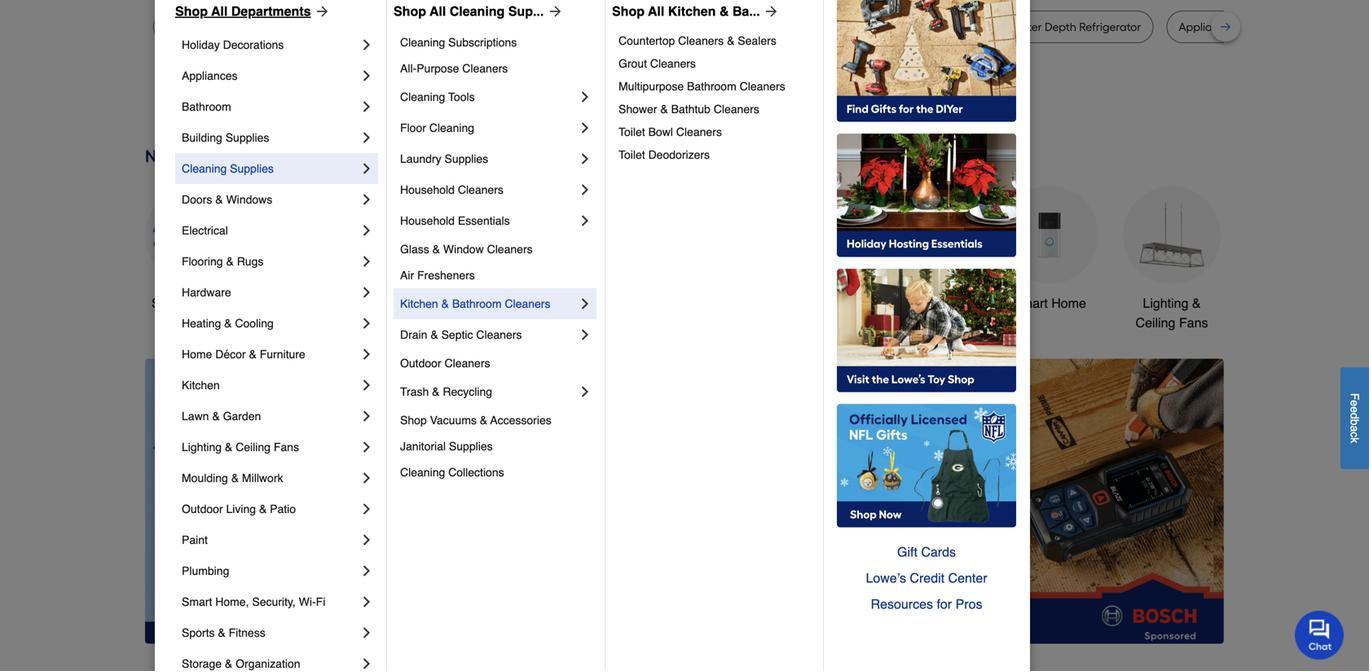 Task type: locate. For each thing, give the bounding box(es) containing it.
f e e d b a c k
[[1349, 393, 1362, 444]]

toilet inside toilet deodorizers link
[[619, 148, 645, 161]]

0 vertical spatial smart
[[1013, 296, 1048, 311]]

1 horizontal spatial profile
[[833, 20, 865, 34]]

0 horizontal spatial ceiling
[[236, 441, 271, 454]]

chevron right image for holiday decorations
[[359, 37, 375, 53]]

0 vertical spatial decorations
[[223, 38, 284, 51]]

arrow right image inside shop all departments 'link'
[[311, 3, 331, 20]]

shop up janitorial
[[400, 414, 427, 427]]

ge profile refrigerator
[[383, 20, 497, 34]]

fans inside lighting & ceiling fans
[[1180, 315, 1209, 331]]

chevron right image for household essentials
[[577, 213, 594, 229]]

appliance package
[[1179, 20, 1280, 34]]

& inside moulding & millwork link
[[231, 472, 239, 485]]

chevron right image for electrical
[[359, 223, 375, 239]]

cleaners up outdoor cleaners link
[[476, 329, 522, 342]]

décor
[[215, 348, 246, 361]]

0 vertical spatial lighting & ceiling fans link
[[1123, 186, 1221, 333]]

shop inside 'link'
[[152, 296, 182, 311]]

1 profile from the left
[[401, 20, 433, 34]]

2 household from the top
[[400, 214, 455, 227]]

2 horizontal spatial refrigerator
[[1080, 20, 1142, 34]]

household cleaners
[[400, 183, 504, 196]]

1 ge from the left
[[383, 20, 398, 34]]

0 vertical spatial lighting & ceiling fans
[[1136, 296, 1209, 331]]

cleaning down building
[[182, 162, 227, 175]]

0 horizontal spatial bathroom link
[[182, 91, 359, 122]]

toilet for toilet deodorizers
[[619, 148, 645, 161]]

arrow right image for shop all departments
[[311, 3, 331, 20]]

1 vertical spatial smart
[[182, 596, 212, 609]]

2 horizontal spatial shop
[[612, 4, 645, 19]]

home inside home décor & furniture link
[[182, 348, 212, 361]]

& inside countertop cleaners & sealers link
[[727, 34, 735, 47]]

2 vertical spatial kitchen
[[182, 379, 220, 392]]

cleaners down multipurpose bathroom cleaners link
[[714, 103, 760, 116]]

0 horizontal spatial kitchen
[[182, 379, 220, 392]]

credit
[[910, 571, 945, 586]]

paint link
[[182, 525, 359, 556]]

2 vertical spatial outdoor
[[182, 503, 223, 516]]

refrigerator right depth
[[1080, 20, 1142, 34]]

toilet inside "toilet bowl cleaners" link
[[619, 126, 645, 139]]

cleaners inside multipurpose bathroom cleaners link
[[740, 80, 786, 93]]

profile for ge profile
[[833, 20, 865, 34]]

all up countertop
[[648, 4, 665, 19]]

household cleaners link
[[400, 174, 577, 205]]

chevron right image
[[359, 68, 375, 84], [577, 89, 594, 105], [359, 99, 375, 115], [359, 130, 375, 146], [359, 192, 375, 208], [577, 213, 594, 229], [359, 316, 375, 332], [577, 327, 594, 343], [359, 377, 375, 394], [359, 408, 375, 425], [359, 439, 375, 456], [359, 470, 375, 487], [359, 532, 375, 549], [359, 594, 375, 611], [359, 625, 375, 642]]

supplies up 'household cleaners'
[[445, 152, 488, 165]]

tools inside outdoor tools & equipment
[[809, 296, 840, 311]]

1 horizontal spatial outdoor
[[400, 357, 442, 370]]

home décor & furniture link
[[182, 339, 359, 370]]

cleaners down subscriptions
[[462, 62, 508, 75]]

& inside home décor & furniture link
[[249, 348, 257, 361]]

0 horizontal spatial profile
[[401, 20, 433, 34]]

shop inside 'link'
[[175, 4, 208, 19]]

0 horizontal spatial shop
[[175, 4, 208, 19]]

drain
[[400, 329, 428, 342]]

shop for shop all kitchen & ba...
[[612, 4, 645, 19]]

shop
[[175, 4, 208, 19], [394, 4, 426, 19], [612, 4, 645, 19]]

tools for cleaning tools
[[448, 90, 475, 104]]

smart home link
[[1001, 186, 1099, 313]]

cleaning inside cleaning collections link
[[400, 466, 445, 479]]

1 household from the top
[[400, 183, 455, 196]]

2 profile from the left
[[833, 20, 865, 34]]

1 horizontal spatial lighting
[[1143, 296, 1189, 311]]

lighting & ceiling fans link
[[1123, 186, 1221, 333], [182, 432, 359, 463]]

0 vertical spatial fans
[[1180, 315, 1209, 331]]

1 vertical spatial lighting
[[182, 441, 222, 454]]

& inside kitchen & bathroom cleaners link
[[442, 298, 449, 311]]

3 shop from the left
[[612, 4, 645, 19]]

2 ge from the left
[[815, 20, 830, 34]]

chevron right image for home décor & furniture
[[359, 346, 375, 363]]

doors & windows link
[[182, 184, 359, 215]]

glass & window cleaners link
[[400, 236, 594, 263]]

chevron right image for sports & fitness
[[359, 625, 375, 642]]

1 shop from the left
[[175, 4, 208, 19]]

cleaning for collections
[[400, 466, 445, 479]]

1 horizontal spatial ceiling
[[1136, 315, 1176, 331]]

0 horizontal spatial fans
[[274, 441, 299, 454]]

chevron right image for lighting & ceiling fans
[[359, 439, 375, 456]]

cleaning collections
[[400, 466, 504, 479]]

building
[[182, 131, 222, 144]]

chevron right image
[[359, 37, 375, 53], [577, 120, 594, 136], [577, 151, 594, 167], [359, 161, 375, 177], [577, 182, 594, 198], [359, 223, 375, 239], [359, 254, 375, 270], [359, 285, 375, 301], [577, 296, 594, 312], [359, 346, 375, 363], [577, 384, 594, 400], [359, 501, 375, 518], [359, 563, 375, 580], [359, 656, 375, 672]]

chevron right image for storage & organization
[[359, 656, 375, 672]]

cleaners inside "glass & window cleaners" link
[[487, 243, 533, 256]]

0 vertical spatial kitchen
[[668, 4, 716, 19]]

e up b in the right bottom of the page
[[1349, 407, 1362, 413]]

lighting
[[1143, 296, 1189, 311], [182, 441, 222, 454]]

& inside shop vacuums & accessories link
[[480, 414, 488, 427]]

storage & organization
[[182, 658, 300, 671]]

shop up french door refrigerator
[[612, 4, 645, 19]]

smart home, security, wi-fi
[[182, 596, 326, 609]]

0 horizontal spatial home
[[182, 348, 212, 361]]

& inside "glass & window cleaners" link
[[433, 243, 440, 256]]

1 horizontal spatial shop
[[400, 414, 427, 427]]

fans
[[1180, 315, 1209, 331], [274, 441, 299, 454]]

lowe's wishes you and your family a happy hanukkah. image
[[145, 86, 1225, 126]]

tools down all-purpose cleaners
[[448, 90, 475, 104]]

outdoor up 'equipment'
[[759, 296, 806, 311]]

decorations down christmas
[[526, 315, 596, 331]]

household down laundry
[[400, 183, 455, 196]]

moulding & millwork link
[[182, 463, 359, 494]]

counter depth refrigerator
[[1000, 20, 1142, 34]]

1 vertical spatial kitchen
[[400, 298, 438, 311]]

shop up heating at the top of page
[[152, 296, 182, 311]]

heating & cooling
[[182, 317, 274, 330]]

cleaning down all-
[[400, 90, 445, 104]]

0 vertical spatial toilet
[[619, 126, 645, 139]]

0 vertical spatial outdoor
[[759, 296, 806, 311]]

cleaning tools
[[400, 90, 475, 104]]

shop up ge profile refrigerator
[[394, 4, 426, 19]]

air
[[400, 269, 414, 282]]

cleaning inside cleaning tools link
[[400, 90, 445, 104]]

1 vertical spatial fans
[[274, 441, 299, 454]]

decorations down shop all departments 'link'
[[223, 38, 284, 51]]

for
[[937, 597, 952, 612]]

outdoor up trash
[[400, 357, 442, 370]]

0 horizontal spatial shop
[[152, 296, 182, 311]]

1 horizontal spatial ge
[[815, 20, 830, 34]]

& inside doors & windows link
[[215, 193, 223, 206]]

supplies up cleaning supplies
[[226, 131, 269, 144]]

toilet deodorizers link
[[619, 143, 812, 166]]

cleaners up multipurpose at the left
[[650, 57, 696, 70]]

all up heating at the top of page
[[185, 296, 199, 311]]

package
[[1235, 20, 1280, 34]]

air fresheners link
[[400, 263, 594, 289]]

cleaners down sealers
[[740, 80, 786, 93]]

scroll to item #2 element
[[786, 613, 828, 623]]

1 horizontal spatial smart
[[1013, 296, 1048, 311]]

2 horizontal spatial outdoor
[[759, 296, 806, 311]]

tools up 'equipment'
[[809, 296, 840, 311]]

1 vertical spatial bathroom link
[[879, 186, 977, 313]]

0 vertical spatial home
[[1052, 296, 1087, 311]]

bowl
[[649, 126, 673, 139]]

0 vertical spatial household
[[400, 183, 455, 196]]

janitorial
[[400, 440, 446, 453]]

shop all departments link
[[175, 2, 331, 21]]

drain & septic cleaners
[[400, 329, 522, 342]]

chevron right image for drain & septic cleaners
[[577, 327, 594, 343]]

cleaners up essentials
[[458, 183, 504, 196]]

1 horizontal spatial bathroom link
[[879, 186, 977, 313]]

& inside shower & bathtub cleaners link
[[661, 103, 668, 116]]

cleaners inside kitchen & bathroom cleaners link
[[505, 298, 551, 311]]

household up glass
[[400, 214, 455, 227]]

decorations for christmas
[[526, 315, 596, 331]]

household for household essentials
[[400, 214, 455, 227]]

& inside lawn & garden link
[[212, 410, 220, 423]]

chevron right image for flooring & rugs
[[359, 254, 375, 270]]

arrow right image
[[311, 3, 331, 20], [544, 3, 564, 20], [760, 3, 780, 20], [1194, 502, 1211, 518]]

supplies up windows
[[230, 162, 274, 175]]

floor cleaning
[[400, 121, 475, 135]]

e up d
[[1349, 400, 1362, 407]]

1 toilet from the top
[[619, 126, 645, 139]]

0 horizontal spatial outdoor
[[182, 503, 223, 516]]

cleaning down ge profile refrigerator
[[400, 36, 445, 49]]

1 horizontal spatial refrigerator
[[600, 20, 662, 34]]

1 horizontal spatial home
[[1052, 296, 1087, 311]]

0 vertical spatial shop
[[152, 296, 182, 311]]

cleaning down janitorial
[[400, 466, 445, 479]]

0 horizontal spatial decorations
[[223, 38, 284, 51]]

ge for ge profile refrigerator
[[383, 20, 398, 34]]

accessories
[[490, 414, 552, 427]]

cleaners up recycling at the left of the page
[[445, 357, 490, 370]]

shower & bathtub cleaners link
[[619, 98, 812, 121]]

all up ge profile refrigerator
[[430, 4, 446, 19]]

moulding & millwork
[[182, 472, 283, 485]]

1 horizontal spatial fans
[[1180, 315, 1209, 331]]

2 refrigerator from the left
[[600, 20, 662, 34]]

outdoor down moulding
[[182, 503, 223, 516]]

1 refrigerator from the left
[[435, 20, 497, 34]]

chevron right image for trash & recycling
[[577, 384, 594, 400]]

doors & windows
[[182, 193, 273, 206]]

chevron right image for cleaning supplies
[[359, 161, 375, 177]]

supplies for janitorial supplies
[[449, 440, 493, 453]]

kitchen
[[668, 4, 716, 19], [400, 298, 438, 311], [182, 379, 220, 392]]

refrigerator for ge profile refrigerator
[[435, 20, 497, 34]]

all
[[211, 4, 228, 19], [430, 4, 446, 19], [648, 4, 665, 19], [185, 296, 199, 311]]

1 vertical spatial ceiling
[[236, 441, 271, 454]]

outdoor
[[759, 296, 806, 311], [400, 357, 442, 370], [182, 503, 223, 516]]

outdoor cleaners link
[[400, 351, 594, 377]]

cleaners inside drain & septic cleaners link
[[476, 329, 522, 342]]

cleaners inside household cleaners "link"
[[458, 183, 504, 196]]

cleaners down bathtub on the top of page
[[677, 126, 722, 139]]

chevron right image for outdoor living & patio
[[359, 501, 375, 518]]

& inside lighting & ceiling fans
[[1193, 296, 1201, 311]]

cleaners inside shower & bathtub cleaners link
[[714, 103, 760, 116]]

smart for smart home, security, wi-fi
[[182, 596, 212, 609]]

all up holiday decorations
[[211, 4, 228, 19]]

1 vertical spatial shop
[[400, 414, 427, 427]]

1 horizontal spatial kitchen
[[400, 298, 438, 311]]

all for kitchen
[[648, 4, 665, 19]]

bathroom link
[[182, 91, 359, 122], [879, 186, 977, 313]]

kitchen & bathroom cleaners link
[[400, 289, 577, 320]]

cleaning inside cleaning supplies link
[[182, 162, 227, 175]]

pros
[[956, 597, 983, 612]]

electrical link
[[182, 215, 359, 246]]

supplies down shop vacuums & accessories on the left bottom
[[449, 440, 493, 453]]

3 refrigerator from the left
[[1080, 20, 1142, 34]]

toilet down toilet bowl cleaners on the top of page
[[619, 148, 645, 161]]

cleaners up the air fresheners link
[[487, 243, 533, 256]]

tools for outdoor tools & equipment
[[809, 296, 840, 311]]

1 vertical spatial outdoor
[[400, 357, 442, 370]]

shop for shop vacuums & accessories
[[400, 414, 427, 427]]

arrow right image inside shop all kitchen & ba... link
[[760, 3, 780, 20]]

sup...
[[509, 4, 544, 19]]

supplies inside 'link'
[[445, 152, 488, 165]]

heating & cooling link
[[182, 308, 359, 339]]

1 vertical spatial household
[[400, 214, 455, 227]]

kitchen down air
[[400, 298, 438, 311]]

1 vertical spatial lighting & ceiling fans link
[[182, 432, 359, 463]]

2 toilet from the top
[[619, 148, 645, 161]]

cleaning for tools
[[400, 90, 445, 104]]

household essentials link
[[400, 205, 577, 236]]

refrigerator
[[435, 20, 497, 34], [600, 20, 662, 34], [1080, 20, 1142, 34]]

decorations for holiday
[[223, 38, 284, 51]]

holiday
[[182, 38, 220, 51]]

1 horizontal spatial decorations
[[526, 315, 596, 331]]

cleaners up the grout cleaners link
[[678, 34, 724, 47]]

home
[[1052, 296, 1087, 311], [182, 348, 212, 361]]

countertop cleaners & sealers link
[[619, 29, 812, 52]]

shop all departments
[[175, 4, 311, 19]]

household inside "link"
[[400, 183, 455, 196]]

1 vertical spatial toilet
[[619, 148, 645, 161]]

grout cleaners
[[619, 57, 696, 70]]

arrow right image inside shop all cleaning sup... link
[[544, 3, 564, 20]]

0 horizontal spatial smart
[[182, 596, 212, 609]]

toilet down shower
[[619, 126, 645, 139]]

& inside trash & recycling link
[[432, 386, 440, 399]]

cleaners down the air fresheners link
[[505, 298, 551, 311]]

cleaning up subscriptions
[[450, 4, 505, 19]]

vacuums
[[430, 414, 477, 427]]

c
[[1349, 432, 1362, 438]]

kitchen up the countertop cleaners & sealers
[[668, 4, 716, 19]]

0 horizontal spatial lighting & ceiling fans
[[182, 441, 299, 454]]

chevron right image for smart home, security, wi-fi
[[359, 594, 375, 611]]

home,
[[215, 596, 249, 609]]

arrow right image for shop all kitchen & ba...
[[760, 3, 780, 20]]

outdoor inside outdoor tools & equipment
[[759, 296, 806, 311]]

cleaning supplies link
[[182, 153, 359, 184]]

shop these last-minute gifts. $99 or less. quantities are limited and won't last. image
[[145, 359, 408, 644]]

countertop cleaners & sealers
[[619, 34, 777, 47]]

lighting & ceiling fans
[[1136, 296, 1209, 331], [182, 441, 299, 454]]

household for household cleaners
[[400, 183, 455, 196]]

shop all deals link
[[145, 186, 243, 313]]

2 shop from the left
[[394, 4, 426, 19]]

1 vertical spatial decorations
[[526, 315, 596, 331]]

0 horizontal spatial refrigerator
[[435, 20, 497, 34]]

plumbing
[[182, 565, 229, 578]]

supplies
[[226, 131, 269, 144], [445, 152, 488, 165], [230, 162, 274, 175], [449, 440, 493, 453]]

kitchen up lawn
[[182, 379, 220, 392]]

storage
[[182, 658, 222, 671]]

1 horizontal spatial shop
[[394, 4, 426, 19]]

trash & recycling link
[[400, 377, 577, 408]]

kitchen for kitchen & bathroom cleaners
[[400, 298, 438, 311]]

shop up the holiday
[[175, 4, 208, 19]]

air fresheners
[[400, 269, 475, 282]]

cleaning up laundry supplies
[[429, 121, 475, 135]]

cleaning inside cleaning subscriptions link
[[400, 36, 445, 49]]

0 vertical spatial lighting
[[1143, 296, 1189, 311]]

security,
[[252, 596, 296, 609]]

refrigerator up countertop
[[600, 20, 662, 34]]

laundry supplies link
[[400, 143, 577, 174]]

refrigerator down shop all cleaning sup... on the left of the page
[[435, 20, 497, 34]]

chevron right image for building supplies
[[359, 130, 375, 146]]

departments
[[231, 4, 311, 19]]

0 horizontal spatial ge
[[383, 20, 398, 34]]

outdoor for outdoor living & patio
[[182, 503, 223, 516]]

chevron right image for paint
[[359, 532, 375, 549]]

shop for shop all cleaning sup...
[[394, 4, 426, 19]]

1 vertical spatial home
[[182, 348, 212, 361]]

2 horizontal spatial kitchen
[[668, 4, 716, 19]]

1 e from the top
[[1349, 400, 1362, 407]]

1 horizontal spatial lighting & ceiling fans link
[[1123, 186, 1221, 333]]

shop all cleaning sup...
[[394, 4, 544, 19]]



Task type: vqa. For each thing, say whether or not it's contained in the screenshot.
the Electrical Link
yes



Task type: describe. For each thing, give the bounding box(es) containing it.
chevron right image for hardware
[[359, 285, 375, 301]]

building supplies
[[182, 131, 269, 144]]

cleaners inside the grout cleaners link
[[650, 57, 696, 70]]

kitchen for kitchen
[[182, 379, 220, 392]]

refrigerator for french door refrigerator
[[600, 20, 662, 34]]

patio
[[270, 503, 296, 516]]

cleaning inside floor cleaning 'link'
[[429, 121, 475, 135]]

lawn & garden link
[[182, 401, 359, 432]]

sports & fitness
[[182, 627, 266, 640]]

& inside outdoor tools & equipment
[[843, 296, 852, 311]]

floor
[[400, 121, 426, 135]]

cleaning collections link
[[400, 460, 594, 486]]

shop all deals
[[152, 296, 236, 311]]

heating
[[182, 317, 221, 330]]

supplies for building supplies
[[226, 131, 269, 144]]

1 horizontal spatial lighting & ceiling fans
[[1136, 296, 1209, 331]]

janitorial supplies link
[[400, 434, 594, 460]]

subscriptions
[[449, 36, 517, 49]]

windows
[[226, 193, 273, 206]]

& inside drain & septic cleaners link
[[431, 329, 438, 342]]

chevron right image for heating & cooling
[[359, 316, 375, 332]]

furniture
[[260, 348, 305, 361]]

smart for smart home
[[1013, 296, 1048, 311]]

living
[[226, 503, 256, 516]]

toilet for toilet bowl cleaners
[[619, 126, 645, 139]]

ge for ge profile
[[815, 20, 830, 34]]

f e e d b a c k button
[[1341, 368, 1370, 469]]

smart home, security, wi-fi link
[[182, 587, 359, 618]]

holiday decorations link
[[182, 29, 359, 60]]

moulding
[[182, 472, 228, 485]]

supplies for laundry supplies
[[445, 152, 488, 165]]

officially licensed n f l gifts. shop now. image
[[837, 404, 1017, 528]]

toilet bowl cleaners
[[619, 126, 722, 139]]

supplies for cleaning supplies
[[230, 162, 274, 175]]

kitchen & bathroom cleaners
[[400, 298, 551, 311]]

christmas
[[532, 296, 590, 311]]

all for departments
[[211, 4, 228, 19]]

chevron right image for cleaning tools
[[577, 89, 594, 105]]

appliances
[[182, 69, 238, 82]]

collections
[[449, 466, 504, 479]]

garden
[[223, 410, 261, 423]]

arrow right image for shop all cleaning sup...
[[544, 3, 564, 20]]

0 vertical spatial bathroom link
[[182, 91, 359, 122]]

gift
[[898, 545, 918, 560]]

0 horizontal spatial lighting
[[182, 441, 222, 454]]

& inside outdoor living & patio link
[[259, 503, 267, 516]]

a
[[1349, 426, 1362, 432]]

outdoor cleaners
[[400, 357, 490, 370]]

holiday decorations
[[182, 38, 284, 51]]

shower
[[619, 103, 657, 116]]

laundry
[[400, 152, 442, 165]]

lawn & garden
[[182, 410, 261, 423]]

shop vacuums & accessories
[[400, 414, 552, 427]]

tools down air fresheners
[[423, 296, 454, 311]]

outdoor for outdoor tools & equipment
[[759, 296, 806, 311]]

cleaning for subscriptions
[[400, 36, 445, 49]]

shop all cleaning sup... link
[[394, 2, 564, 21]]

1 vertical spatial lighting & ceiling fans
[[182, 441, 299, 454]]

f
[[1349, 393, 1362, 400]]

visit the lowe's toy shop. image
[[837, 269, 1017, 393]]

tools link
[[390, 186, 488, 313]]

shop for shop all deals
[[152, 296, 182, 311]]

laundry supplies
[[400, 152, 488, 165]]

cleaning for supplies
[[182, 162, 227, 175]]

resources for pros
[[871, 597, 983, 612]]

chevron right image for moulding & millwork
[[359, 470, 375, 487]]

& inside shop all kitchen & ba... link
[[720, 4, 729, 19]]

chat invite button image
[[1295, 611, 1345, 660]]

cleaners inside countertop cleaners & sealers link
[[678, 34, 724, 47]]

floor cleaning link
[[400, 113, 577, 143]]

gift cards
[[898, 545, 956, 560]]

& inside flooring & rugs link
[[226, 255, 234, 268]]

doors
[[182, 193, 212, 206]]

organization
[[236, 658, 300, 671]]

cleaning inside shop all cleaning sup... link
[[450, 4, 505, 19]]

lowe's credit center
[[866, 571, 988, 586]]

chevron right image for kitchen
[[359, 377, 375, 394]]

flooring
[[182, 255, 223, 268]]

ba...
[[733, 4, 760, 19]]

new deals every day during 25 days of deals image
[[145, 143, 1225, 170]]

all-purpose cleaners link
[[400, 55, 594, 82]]

cleaners inside "toilet bowl cleaners" link
[[677, 126, 722, 139]]

dishwasher
[[903, 20, 963, 34]]

janitorial supplies
[[400, 440, 493, 453]]

shop all kitchen & ba... link
[[612, 2, 780, 21]]

cleaning subscriptions
[[400, 36, 517, 49]]

electrical
[[182, 224, 228, 237]]

chevron right image for household cleaners
[[577, 182, 594, 198]]

cleaners inside all-purpose cleaners link
[[462, 62, 508, 75]]

outdoor for outdoor cleaners
[[400, 357, 442, 370]]

holiday hosting essentials. image
[[837, 134, 1017, 258]]

fitness
[[229, 627, 266, 640]]

multipurpose bathroom cleaners link
[[619, 75, 812, 98]]

home inside smart home link
[[1052, 296, 1087, 311]]

chevron right image for laundry supplies
[[577, 151, 594, 167]]

deals
[[203, 296, 236, 311]]

all for deals
[[185, 296, 199, 311]]

toilet deodorizers
[[619, 148, 710, 161]]

find gifts for the diyer. image
[[837, 0, 1017, 122]]

chevron right image for kitchen & bathroom cleaners
[[577, 296, 594, 312]]

& inside sports & fitness link
[[218, 627, 226, 640]]

home décor & furniture
[[182, 348, 305, 361]]

storage & organization link
[[182, 649, 359, 672]]

chevron right image for floor cleaning
[[577, 120, 594, 136]]

refrigerator for counter depth refrigerator
[[1080, 20, 1142, 34]]

septic
[[442, 329, 473, 342]]

depth
[[1045, 20, 1077, 34]]

multipurpose bathroom cleaners
[[619, 80, 786, 93]]

recycling
[[443, 386, 492, 399]]

chevron right image for bathroom
[[359, 99, 375, 115]]

drain & septic cleaners link
[[400, 320, 577, 351]]

cleaners inside outdoor cleaners link
[[445, 357, 490, 370]]

glass & window cleaners
[[400, 243, 533, 256]]

shop vacuums & accessories link
[[400, 408, 594, 434]]

0 vertical spatial ceiling
[[1136, 315, 1176, 331]]

chevron right image for lawn & garden
[[359, 408, 375, 425]]

sports & fitness link
[[182, 618, 359, 649]]

cleaning subscriptions link
[[400, 29, 594, 55]]

french door refrigerator
[[535, 20, 662, 34]]

household essentials
[[400, 214, 510, 227]]

& inside the heating & cooling link
[[224, 317, 232, 330]]

chevron right image for appliances
[[359, 68, 375, 84]]

building supplies link
[[182, 122, 359, 153]]

hardware link
[[182, 277, 359, 308]]

advertisement region
[[435, 359, 1225, 648]]

2 e from the top
[[1349, 407, 1362, 413]]

appliances link
[[182, 60, 359, 91]]

rugs
[[237, 255, 264, 268]]

glass
[[400, 243, 429, 256]]

lowe's credit center link
[[837, 566, 1017, 592]]

0 horizontal spatial lighting & ceiling fans link
[[182, 432, 359, 463]]

profile for ge profile refrigerator
[[401, 20, 433, 34]]

cleaning tools link
[[400, 82, 577, 113]]

outdoor tools & equipment link
[[757, 186, 854, 333]]

center
[[949, 571, 988, 586]]

resources
[[871, 597, 933, 612]]

countertop
[[619, 34, 675, 47]]

lowe's
[[866, 571, 907, 586]]

chevron right image for plumbing
[[359, 563, 375, 580]]

chevron right image for doors & windows
[[359, 192, 375, 208]]

shop for shop all departments
[[175, 4, 208, 19]]

essentials
[[458, 214, 510, 227]]

all for cleaning
[[430, 4, 446, 19]]

& inside storage & organization link
[[225, 658, 233, 671]]



